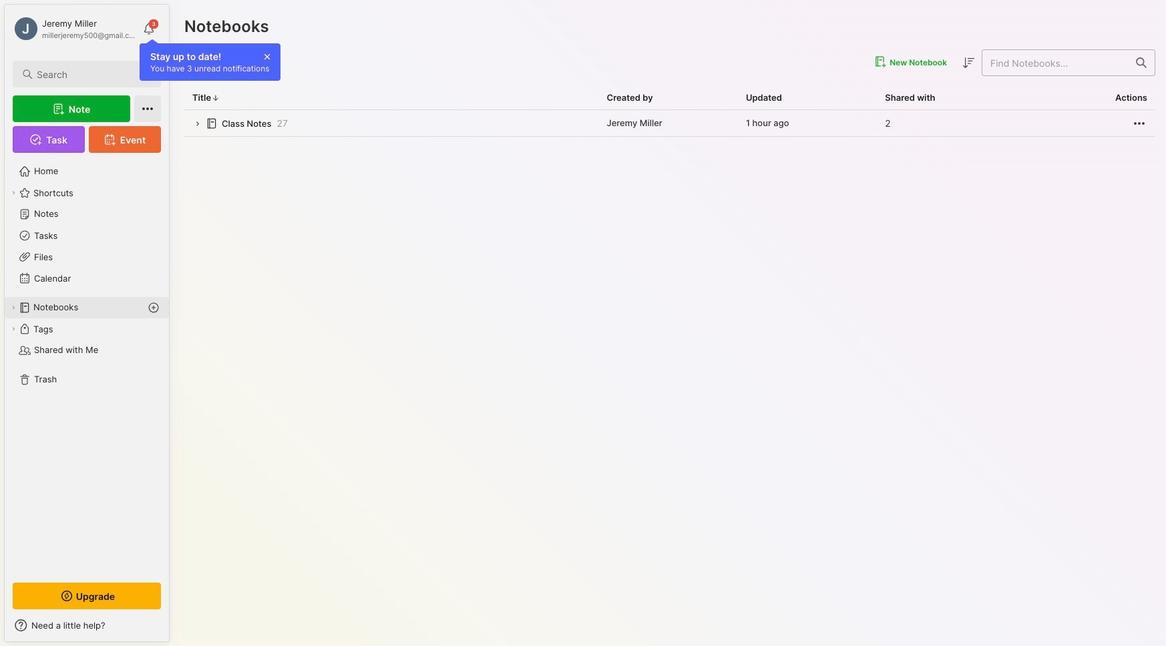 Task type: vqa. For each thing, say whether or not it's contained in the screenshot.
Click to collapse icon
yes



Task type: describe. For each thing, give the bounding box(es) containing it.
More actions field
[[1131, 115, 1147, 131]]

Sort field
[[960, 55, 976, 71]]

expand notebooks image
[[9, 304, 17, 312]]

sort options image
[[960, 55, 976, 71]]

expand tags image
[[9, 325, 17, 333]]

none search field inside the main element
[[37, 66, 149, 82]]



Task type: locate. For each thing, give the bounding box(es) containing it.
WHAT'S NEW field
[[5, 615, 169, 636]]

Search text field
[[37, 68, 149, 81]]

Find Notebooks… text field
[[982, 52, 1128, 74]]

row
[[184, 110, 1155, 137]]

click to collapse image
[[169, 622, 179, 638]]

main element
[[0, 0, 174, 646]]

more actions image
[[1131, 115, 1147, 131]]

None search field
[[37, 66, 149, 82]]

Account field
[[13, 15, 136, 42]]

tooltip
[[140, 39, 280, 81]]

arrow image
[[192, 119, 202, 129]]



